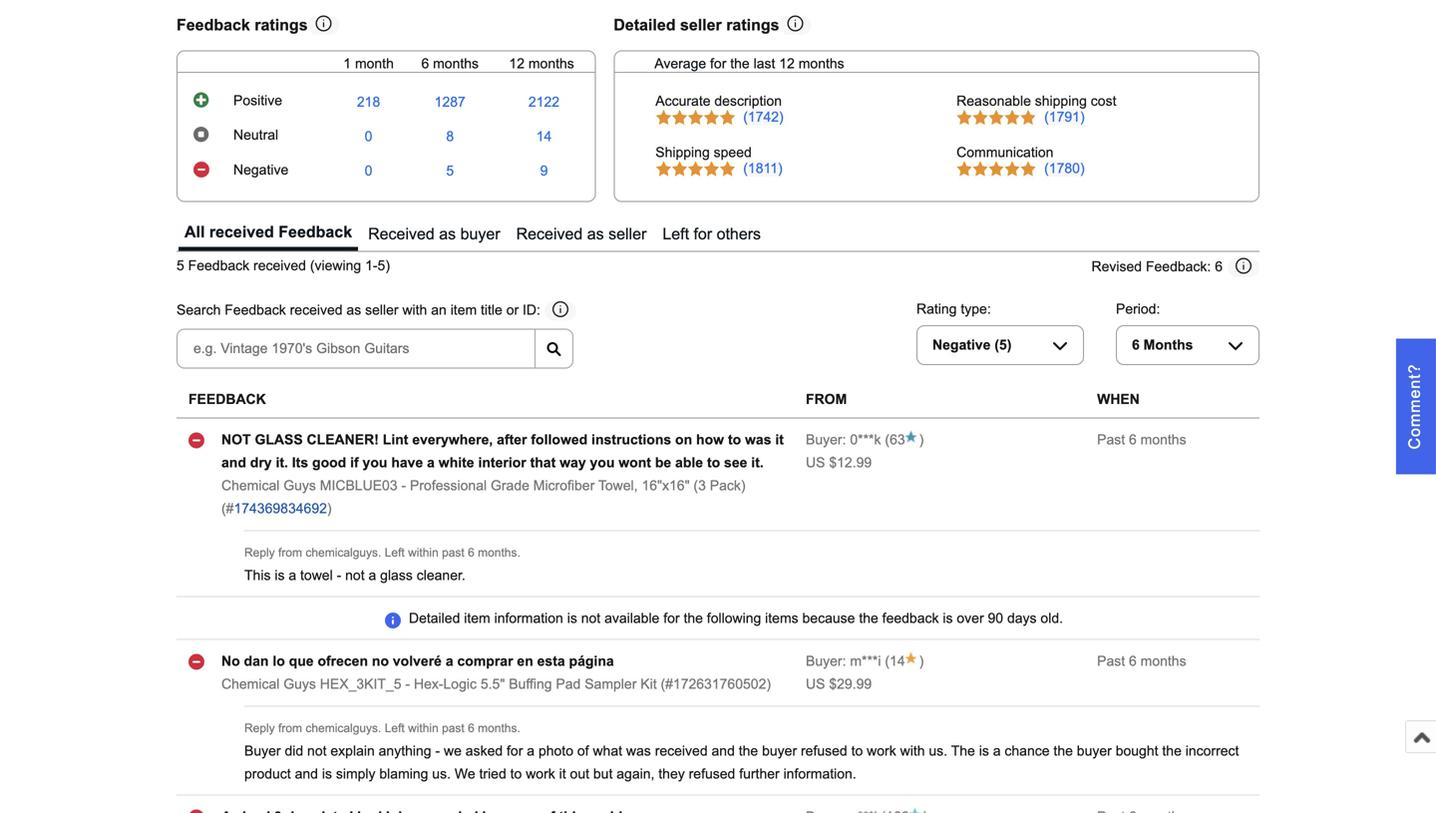 Task type: describe. For each thing, give the bounding box(es) containing it.
(viewing
[[310, 258, 361, 274]]

period:
[[1116, 302, 1161, 317]]

and inside not glass cleaner! lint everywhere, after followed instructions on how to was it and dry it. its good if you have a white interior that way you wont be able to see it.
[[222, 455, 246, 471]]

is left over
[[943, 611, 953, 626]]

(1791)
[[1045, 109, 1085, 125]]

be
[[655, 455, 672, 471]]

past 6 months for 14
[[1098, 654, 1187, 669]]

1 month
[[343, 56, 394, 71]]

its
[[292, 455, 308, 471]]

months
[[1144, 337, 1194, 353]]

received as seller
[[516, 225, 647, 243]]

. for -
[[378, 546, 382, 559]]

feedback up positive
[[177, 16, 250, 34]]

past 6 months element for 14
[[1098, 654, 1187, 669]]

arrived 3 days late i had jobs canceled  because of this problem element
[[222, 809, 643, 813]]

not inside 'reply from chemicalguys . left within past 6 months. this is a towel - not a glass cleaner.'
[[345, 568, 365, 583]]

of
[[578, 744, 589, 759]]

0 horizontal spatial seller
[[365, 302, 399, 318]]

past 6 months for 63
[[1098, 432, 1187, 448]]

0 for 8
[[365, 129, 373, 144]]

guys inside no dan lo que ofrecen no volveré a comprar en esta página chemical guys hex_3kit_5 - hex-logic 5.5" buffing pad sampler kit (#172631760502)
[[284, 677, 316, 692]]

(1780) button
[[1045, 161, 1085, 177]]

the left the following
[[684, 611, 703, 626]]

revised feedback: 6
[[1092, 259, 1223, 274]]

months. for cleaner.
[[478, 546, 521, 559]]

revised
[[1092, 259, 1142, 274]]

2 12 from the left
[[780, 56, 795, 71]]

micblue03
[[320, 478, 398, 494]]

positive
[[233, 93, 282, 109]]

1
[[343, 56, 351, 71]]

174369834692
[[234, 501, 327, 517]]

0 vertical spatial us.
[[929, 744, 948, 759]]

(#172631760502)
[[661, 677, 771, 692]]

for up accurate description
[[710, 56, 727, 71]]

1 horizontal spatial refused
[[801, 744, 848, 759]]

past for glass
[[442, 546, 465, 559]]

6 up bought
[[1129, 654, 1137, 669]]

(3
[[694, 478, 706, 494]]

feedback element
[[189, 392, 266, 407]]

description
[[715, 93, 782, 109]]

to up see
[[728, 432, 741, 448]]

from element
[[806, 392, 847, 407]]

select the type of feedback rating you want to see element
[[917, 302, 991, 317]]

6 inside reply from chemicalguys . left within past 6 months. buyer did not explain anything - we asked for a photo of what was received and the buyer refused to work with us. the is a chance the buyer bought the incorrect product and is simply blaming us. we tried to work it out but again, they refused further information.
[[468, 722, 475, 735]]

kit
[[641, 677, 657, 692]]

5 for 5 button
[[446, 163, 454, 179]]

reply from chemicalguys . left within past 6 months. buyer did not explain anything - we asked for a photo of what was received and the buyer refused to work with us. the is a chance the buyer bought the incorrect product and is simply blaming us. we tried to work it out but again, they refused further information.
[[244, 722, 1240, 782]]

within for asked
[[408, 722, 439, 735]]

6 right month
[[421, 56, 429, 71]]

$29.99
[[829, 677, 872, 692]]

cost
[[1091, 93, 1117, 109]]

1 horizontal spatial buyer
[[762, 744, 797, 759]]

negative (5) button
[[917, 325, 1085, 365]]

buyer did not explain anything - we asked for a photo of what was received and the buyer refused to work with us. the is a chance the buyer bought the incorrect product and is simply blaming us. we tried to work it out but again, they refused further information. element
[[244, 744, 1240, 782]]

174369834692 link
[[234, 501, 327, 517]]

the left "last"
[[731, 56, 750, 71]]

- inside reply from chemicalguys . left within past 6 months. buyer did not explain anything - we asked for a photo of what was received and the buyer refused to work with us. the is a chance the buyer bought the incorrect product and is simply blaming us. we tried to work it out but again, they refused further information.
[[435, 744, 440, 759]]

past 6 months element for 63
[[1098, 432, 1187, 448]]

received down "(viewing"
[[290, 302, 343, 318]]

2 vertical spatial and
[[295, 766, 318, 782]]

0 horizontal spatial 14
[[536, 129, 552, 144]]

for right available
[[664, 611, 680, 626]]

) for no dan lo que ofrecen no volveré a comprar en esta página
[[920, 654, 924, 669]]

speed
[[714, 145, 752, 160]]

pack)
[[710, 478, 746, 494]]

product
[[244, 766, 291, 782]]

months up 1287
[[433, 56, 479, 71]]

for inside reply from chemicalguys . left within past 6 months. buyer did not explain anything - we asked for a photo of what was received and the buyer refused to work with us. the is a chance the buyer bought the incorrect product and is simply blaming us. we tried to work it out but again, they refused further information.
[[507, 744, 523, 759]]

no
[[372, 654, 389, 669]]

an
[[431, 302, 447, 318]]

is inside 'reply from chemicalguys . left within past 6 months. this is a towel - not a glass cleaner.'
[[275, 568, 285, 583]]

received as buyer
[[368, 225, 500, 243]]

buyer: 0***k
[[806, 432, 882, 448]]

0 button for 8
[[365, 129, 373, 145]]

us for us $12.99
[[806, 455, 826, 471]]

able
[[676, 455, 703, 471]]

as for seller
[[587, 225, 604, 243]]

chemical guys micblue03 - professional grade microfiber towel, 16"x16" (3 pack) (#
[[222, 478, 746, 517]]

was inside reply from chemicalguys . left within past 6 months. buyer did not explain anything - we asked for a photo of what was received and the buyer refused to work with us. the is a chance the buyer bought the incorrect product and is simply blaming us. we tried to work it out but again, they refused further information.
[[626, 744, 651, 759]]

that
[[530, 455, 556, 471]]

we
[[444, 744, 462, 759]]

1 horizontal spatial work
[[867, 744, 897, 759]]

1 ratings from the left
[[255, 16, 308, 34]]

1 vertical spatial and
[[712, 744, 735, 759]]

chemical inside the chemical guys micblue03 - professional grade microfiber towel, 16"x16" (3 pack) (#
[[222, 478, 280, 494]]

title
[[481, 302, 503, 318]]

6 down when
[[1129, 432, 1137, 448]]

interior
[[478, 455, 527, 471]]

5.5"
[[481, 677, 505, 692]]

0 button for 5
[[365, 163, 373, 179]]

8 button
[[446, 129, 454, 145]]

1-
[[365, 258, 378, 274]]

left inside button
[[663, 225, 689, 243]]

feedback
[[883, 611, 939, 626]]

a left towel at the left
[[289, 568, 296, 583]]

to left see
[[707, 455, 721, 471]]

detailed seller ratings
[[614, 16, 780, 34]]

months. for for
[[478, 722, 521, 735]]

pad
[[556, 677, 581, 692]]

what
[[593, 744, 623, 759]]

lo
[[273, 654, 285, 669]]

chemicalguys for towel
[[306, 546, 378, 559]]

was inside not glass cleaner! lint everywhere, after followed instructions on how to was it and dry it. its good if you have a white interior that way you wont be able to see it.
[[745, 432, 772, 448]]

out
[[570, 766, 590, 782]]

logic
[[444, 677, 477, 692]]

feedback down all
[[188, 258, 250, 274]]

chemical inside no dan lo que ofrecen no volveré a comprar en esta página chemical guys hex_3kit_5 - hex-logic 5.5" buffing pad sampler kit (#172631760502)
[[222, 677, 280, 692]]

way
[[560, 455, 586, 471]]

this
[[244, 568, 271, 583]]

or
[[507, 302, 519, 318]]

rating
[[917, 302, 957, 317]]

not glass cleaner! lint everywhere, after followed instructions on how to was it and dry it. its good if you have a white interior that way you wont be able to see it.
[[222, 432, 784, 471]]

detailed for detailed seller ratings
[[614, 16, 676, 34]]

feedback ratings
[[177, 16, 308, 34]]

rating type:
[[917, 302, 991, 317]]

the up further
[[739, 744, 759, 759]]

glass
[[380, 568, 413, 583]]

months right "last"
[[799, 56, 845, 71]]

shipping
[[656, 145, 710, 160]]

left for for
[[385, 722, 405, 735]]

a left chance on the right bottom of the page
[[993, 744, 1001, 759]]

2 ratings from the left
[[727, 16, 780, 34]]

past for ( 63
[[1098, 432, 1126, 448]]

negative for negative (5)
[[933, 337, 991, 353]]

a inside no dan lo que ofrecen no volveré a comprar en esta página chemical guys hex_3kit_5 - hex-logic 5.5" buffing pad sampler kit (#172631760502)
[[446, 654, 454, 669]]

we
[[455, 766, 476, 782]]

1 vertical spatial item
[[464, 611, 491, 626]]

from
[[806, 392, 847, 407]]

2 it. from the left
[[752, 455, 764, 471]]

received inside button
[[209, 223, 274, 241]]

a left photo
[[527, 744, 535, 759]]

left within past 6 months. element for asked
[[385, 722, 521, 735]]

1 vertical spatial work
[[526, 766, 556, 782]]

this is a towel - not a glass cleaner. element
[[244, 568, 466, 583]]

reply for buyer
[[244, 722, 275, 735]]

is right the
[[980, 744, 990, 759]]

(#
[[222, 501, 234, 517]]

because
[[803, 611, 856, 626]]

all
[[185, 223, 205, 241]]

others
[[717, 225, 761, 243]]

. for anything
[[378, 722, 382, 735]]

the
[[952, 744, 976, 759]]

received as seller button
[[510, 218, 653, 251]]

( 63
[[882, 432, 906, 448]]

0 vertical spatial item
[[451, 302, 477, 318]]

did
[[285, 744, 303, 759]]

received inside reply from chemicalguys . left within past 6 months. buyer did not explain anything - we asked for a photo of what was received and the buyer refused to work with us. the is a chance the buyer bought the incorrect product and is simply blaming us. we tried to work it out but again, they refused further information.
[[655, 744, 708, 759]]

information
[[494, 611, 564, 626]]

left within past 6 months. element for glass
[[385, 546, 521, 559]]

feedback:
[[1146, 259, 1212, 274]]

the right because
[[859, 611, 879, 626]]

is right information
[[567, 611, 578, 626]]

a inside not glass cleaner! lint everywhere, after followed instructions on how to was it and dry it. its good if you have a white interior that way you wont be able to see it.
[[427, 455, 435, 471]]

left for others button
[[657, 218, 767, 251]]

0***k
[[850, 432, 882, 448]]

esta
[[537, 654, 565, 669]]

microfiber
[[534, 478, 595, 494]]



Task type: locate. For each thing, give the bounding box(es) containing it.
14 right m***i
[[890, 654, 906, 669]]

accurate
[[656, 93, 711, 109]]

0 horizontal spatial 5
[[177, 258, 184, 274]]

0 horizontal spatial refused
[[689, 766, 736, 782]]

negative down neutral
[[233, 162, 289, 178]]

1 feedback replied by seller chemicalguys. element from the top
[[244, 546, 378, 559]]

neutral
[[233, 127, 279, 143]]

0 vertical spatial detailed
[[614, 16, 676, 34]]

1 vertical spatial past 6 months
[[1098, 654, 1187, 669]]

reasonable
[[957, 93, 1032, 109]]

0 vertical spatial 14
[[536, 129, 552, 144]]

feedback replied by seller chemicalguys. element for a
[[244, 546, 378, 559]]

0 vertical spatial it
[[776, 432, 784, 448]]

left inside 'reply from chemicalguys . left within past 6 months. this is a towel - not a glass cleaner.'
[[385, 546, 405, 559]]

1 vertical spatial 0 button
[[365, 163, 373, 179]]

left for cleaner.
[[385, 546, 405, 559]]

6 right feedback:
[[1215, 259, 1223, 274]]

received up they
[[655, 744, 708, 759]]

guys inside the chemical guys micblue03 - professional grade microfiber towel, 16"x16" (3 pack) (#
[[284, 478, 316, 494]]

2 us from the top
[[806, 677, 826, 692]]

left up anything on the bottom
[[385, 722, 405, 735]]

negative for negative
[[233, 162, 289, 178]]

not right towel at the left
[[345, 568, 365, 583]]

professional
[[410, 478, 487, 494]]

past for asked
[[442, 722, 465, 735]]

2 reply from the top
[[244, 722, 275, 735]]

1 vertical spatial chemicalguys
[[306, 722, 378, 735]]

0 vertical spatial and
[[222, 455, 246, 471]]

1 vertical spatial )
[[327, 501, 332, 517]]

1 vertical spatial past 6 months element
[[1098, 654, 1187, 669]]

with left an
[[403, 302, 427, 318]]

. inside reply from chemicalguys . left within past 6 months. buyer did not explain anything - we asked for a photo of what was received and the buyer refused to work with us. the is a chance the buyer bought the incorrect product and is simply blaming us. we tried to work it out but again, they refused further information.
[[378, 722, 382, 735]]

feedback replied by seller chemicalguys. element for not
[[244, 722, 378, 735]]

0 horizontal spatial us.
[[432, 766, 451, 782]]

3 feedback left by buyer. element from the top
[[806, 809, 878, 813]]

feedback replied by seller chemicalguys. element
[[244, 546, 378, 559], [244, 722, 378, 735]]

you up "towel," in the left of the page
[[590, 455, 615, 471]]

2 you from the left
[[590, 455, 615, 471]]

detailed down cleaner.
[[409, 611, 460, 626]]

us. left "we"
[[432, 766, 451, 782]]

after
[[497, 432, 527, 448]]

left within past 6 months. element
[[385, 546, 521, 559], [385, 722, 521, 735]]

2 vertical spatial left
[[385, 722, 405, 735]]

1 vertical spatial .
[[378, 722, 382, 735]]

14 down 2122 button at the top left of page
[[536, 129, 552, 144]]

0 vertical spatial refused
[[801, 744, 848, 759]]

1 horizontal spatial 14
[[890, 654, 906, 669]]

months. inside reply from chemicalguys . left within past 6 months. buyer did not explain anything - we asked for a photo of what was received and the buyer refused to work with us. the is a chance the buyer bought the incorrect product and is simply blaming us. we tried to work it out but again, they refused further information.
[[478, 722, 521, 735]]

left for others
[[663, 225, 761, 243]]

hex-
[[414, 677, 444, 692]]

sampler
[[585, 677, 637, 692]]

seller left 'left for others'
[[609, 225, 647, 243]]

0 horizontal spatial negative
[[233, 162, 289, 178]]

0 vertical spatial not
[[345, 568, 365, 583]]

month
[[355, 56, 394, 71]]

0 vertical spatial 0
[[365, 129, 373, 144]]

( for 14
[[885, 654, 890, 669]]

1 vertical spatial was
[[626, 744, 651, 759]]

0 horizontal spatial buyer
[[461, 225, 500, 243]]

no dan lo que ofrecen no volveré a comprar en esta página chemical guys hex_3kit_5 - hex-logic 5.5" buffing pad sampler kit (#172631760502)
[[222, 654, 771, 692]]

5 up search in the left top of the page
[[177, 258, 184, 274]]

2 ( from the top
[[885, 654, 890, 669]]

asked
[[466, 744, 503, 759]]

1 vertical spatial left
[[385, 546, 405, 559]]

- left we
[[435, 744, 440, 759]]

simply
[[336, 766, 376, 782]]

1 chemical from the top
[[222, 478, 280, 494]]

2 vertical spatial past 6 months element
[[1098, 809, 1187, 813]]

type:
[[961, 302, 991, 317]]

0 vertical spatial was
[[745, 432, 772, 448]]

0 vertical spatial 0 button
[[365, 129, 373, 145]]

2 from from the top
[[278, 722, 302, 735]]

2 buyer: from the top
[[806, 654, 847, 669]]

1 feedback left by buyer. element from the top
[[806, 432, 882, 448]]

1 vertical spatial left within past 6 months. element
[[385, 722, 521, 735]]

) right 63
[[920, 432, 924, 448]]

2 within from the top
[[408, 722, 439, 735]]

0 vertical spatial work
[[867, 744, 897, 759]]

lint
[[383, 432, 409, 448]]

left within past 6 months. element up we
[[385, 722, 521, 735]]

have
[[391, 455, 423, 471]]

ofrecen
[[318, 654, 368, 669]]

1 12 from the left
[[509, 56, 525, 71]]

months down 6 months
[[1141, 432, 1187, 448]]

buyer: up us $29.99
[[806, 654, 847, 669]]

0 horizontal spatial detailed
[[409, 611, 460, 626]]

buyer inside button
[[461, 225, 500, 243]]

towel,
[[599, 478, 638, 494]]

it inside reply from chemicalguys . left within past 6 months. buyer did not explain anything - we asked for a photo of what was received and the buyer refused to work with us. the is a chance the buyer bought the incorrect product and is simply blaming us. we tried to work it out but again, they refused further information.
[[559, 766, 566, 782]]

0 for 5
[[365, 163, 373, 179]]

1 horizontal spatial it.
[[752, 455, 764, 471]]

months. down the chemical guys micblue03 - professional grade microfiber towel, 16"x16" (3 pack) (# on the bottom
[[478, 546, 521, 559]]

buyer
[[461, 225, 500, 243], [762, 744, 797, 759], [1077, 744, 1112, 759]]

negative down select the type of feedback rating you want to see element
[[933, 337, 991, 353]]

a up logic
[[446, 654, 454, 669]]

9 button
[[540, 163, 548, 179]]

ratings up positive
[[255, 16, 308, 34]]

14 button
[[536, 129, 552, 145]]

but
[[594, 766, 613, 782]]

0 vertical spatial buyer:
[[806, 432, 847, 448]]

buyer: m***i
[[806, 654, 882, 669]]

negative (5)
[[933, 337, 1012, 353]]

1 within from the top
[[408, 546, 439, 559]]

months. inside 'reply from chemicalguys . left within past 6 months. this is a towel - not a glass cleaner.'
[[478, 546, 521, 559]]

$12.99
[[829, 455, 872, 471]]

0 horizontal spatial 12
[[509, 56, 525, 71]]

0 vertical spatial (
[[885, 432, 890, 448]]

- inside 'reply from chemicalguys . left within past 6 months. this is a towel - not a glass cleaner.'
[[337, 568, 341, 583]]

1 horizontal spatial negative
[[933, 337, 991, 353]]

1811 ratings received on shipping speed. click to check average rating. element
[[744, 161, 783, 176]]

0 horizontal spatial with
[[403, 302, 427, 318]]

1 vertical spatial guys
[[284, 677, 316, 692]]

feedback left by buyer. element down information. on the bottom of page
[[806, 809, 878, 813]]

select the feedback time period you want to see element
[[1116, 302, 1161, 317]]

3 past 6 months element from the top
[[1098, 809, 1187, 813]]

0 vertical spatial seller
[[680, 16, 722, 34]]

1 vertical spatial within
[[408, 722, 439, 735]]

1 horizontal spatial us.
[[929, 744, 948, 759]]

0 horizontal spatial you
[[363, 455, 388, 471]]

available
[[605, 611, 660, 626]]

reply for this
[[244, 546, 275, 559]]

feedback up "(viewing"
[[279, 223, 352, 241]]

you
[[363, 455, 388, 471], [590, 455, 615, 471]]

detailed for detailed item information is not available for the following items because the feedback is over 90 days old.
[[409, 611, 460, 626]]

past for ( 14
[[1098, 654, 1126, 669]]

is right this
[[275, 568, 285, 583]]

reply inside 'reply from chemicalguys . left within past 6 months. this is a towel - not a glass cleaner.'
[[244, 546, 275, 559]]

feedback left by buyer. element for $29.99
[[806, 654, 882, 669]]

1 0 from the top
[[365, 129, 373, 144]]

to up information. on the bottom of page
[[852, 744, 863, 759]]

0 vertical spatial months.
[[478, 546, 521, 559]]

for right asked
[[507, 744, 523, 759]]

for left others
[[694, 225, 713, 243]]

1 received from the left
[[368, 225, 435, 243]]

1 vertical spatial us
[[806, 677, 826, 692]]

when element
[[1098, 392, 1140, 407]]

feedback down 5 feedback received (viewing 1-5)
[[225, 302, 286, 318]]

2 guys from the top
[[284, 677, 316, 692]]

16"x16"
[[642, 478, 690, 494]]

6 months
[[421, 56, 479, 71]]

feedback left by buyer. element
[[806, 432, 882, 448], [806, 654, 882, 669], [806, 809, 878, 813]]

1 left within past 6 months. element from the top
[[385, 546, 521, 559]]

past up bought
[[1098, 654, 1126, 669]]

average for the last 12 months
[[655, 56, 845, 71]]

0 horizontal spatial was
[[626, 744, 651, 759]]

2 vertical spatial seller
[[365, 302, 399, 318]]

within for glass
[[408, 546, 439, 559]]

was up again,
[[626, 744, 651, 759]]

2 received from the left
[[516, 225, 583, 243]]

0 vertical spatial left within past 6 months. element
[[385, 546, 521, 559]]

tried
[[479, 766, 507, 782]]

6 inside dropdown button
[[1132, 337, 1140, 353]]

5 button
[[446, 163, 454, 179]]

0 vertical spatial chemicalguys
[[306, 546, 378, 559]]

1 chemicalguys from the top
[[306, 546, 378, 559]]

2 past from the top
[[1098, 654, 1126, 669]]

grade
[[491, 478, 530, 494]]

within
[[408, 546, 439, 559], [408, 722, 439, 735]]

1 vertical spatial not
[[581, 611, 601, 626]]

feedback left by buyer. element containing buyer: m***i
[[806, 654, 882, 669]]

feedback replied by seller chemicalguys. element up did
[[244, 722, 378, 735]]

past 6 months element down when
[[1098, 432, 1187, 448]]

reply up buyer
[[244, 722, 275, 735]]

information.
[[784, 766, 857, 782]]

from for did
[[278, 722, 302, 735]]

0 vertical spatial from
[[278, 546, 302, 559]]

not glass cleaner! lint everywhere, after followed instructions on how to was it and dry it. its good if you have a white interior that way you wont be able to see it. element
[[222, 432, 784, 471]]

blaming
[[380, 766, 428, 782]]

chemicalguys for explain
[[306, 722, 378, 735]]

2122
[[529, 94, 560, 110]]

que
[[289, 654, 314, 669]]

feedback left by buyer. element containing buyer: 0***k
[[806, 432, 882, 448]]

0 horizontal spatial ratings
[[255, 16, 308, 34]]

0 vertical spatial )
[[920, 432, 924, 448]]

2 vertical spatial )
[[920, 654, 924, 669]]

0 vertical spatial with
[[403, 302, 427, 318]]

within up cleaner.
[[408, 546, 439, 559]]

1 vertical spatial feedback replied by seller chemicalguys. element
[[244, 722, 378, 735]]

cleaner.
[[417, 568, 466, 583]]

buyer left bought
[[1077, 744, 1112, 759]]

us left $12.99
[[806, 455, 826, 471]]

wont
[[619, 455, 651, 471]]

received up the 5)
[[368, 225, 435, 243]]

left
[[663, 225, 689, 243], [385, 546, 405, 559], [385, 722, 405, 735]]

left within past 6 months. element up cleaner.
[[385, 546, 521, 559]]

1 vertical spatial 0
[[365, 163, 373, 179]]

0 vertical spatial left
[[663, 225, 689, 243]]

5
[[446, 163, 454, 179], [177, 258, 184, 274]]

1 past 6 months from the top
[[1098, 432, 1187, 448]]

1 horizontal spatial it
[[776, 432, 784, 448]]

1 from from the top
[[278, 546, 302, 559]]

1 reply from the top
[[244, 546, 275, 559]]

us $12.99
[[806, 455, 872, 471]]

1 horizontal spatial as
[[439, 225, 456, 243]]

1 vertical spatial from
[[278, 722, 302, 735]]

chemical down dry
[[222, 478, 280, 494]]

1 past from the top
[[442, 546, 465, 559]]

2 horizontal spatial seller
[[680, 16, 722, 34]]

it left buyer: 0***k at the right bottom of page
[[776, 432, 784, 448]]

from inside 'reply from chemicalguys . left within past 6 months. this is a towel - not a glass cleaner.'
[[278, 546, 302, 559]]

chemicalguys inside reply from chemicalguys . left within past 6 months. buyer did not explain anything - we asked for a photo of what was received and the buyer refused to work with us. the is a chance the buyer bought the incorrect product and is simply blaming us. we tried to work it out but again, they refused further information.
[[306, 722, 378, 735]]

past up we
[[442, 722, 465, 735]]

. inside 'reply from chemicalguys . left within past 6 months. this is a towel - not a glass cleaner.'
[[378, 546, 382, 559]]

all received feedback
[[185, 223, 352, 241]]

6 left "months"
[[1132, 337, 1140, 353]]

on
[[676, 432, 693, 448]]

2122 button
[[529, 94, 560, 110]]

1742 ratings received on accurate description. click to check average rating. element
[[744, 109, 784, 125]]

90
[[988, 611, 1004, 626]]

0 vertical spatial reply
[[244, 546, 275, 559]]

it left the out
[[559, 766, 566, 782]]

0 vertical spatial past 6 months element
[[1098, 432, 1187, 448]]

0 horizontal spatial not
[[307, 744, 327, 759]]

with inside reply from chemicalguys . left within past 6 months. buyer did not explain anything - we asked for a photo of what was received and the buyer refused to work with us. the is a chance the buyer bought the incorrect product and is simply blaming us. we tried to work it out but again, they refused further information.
[[901, 744, 925, 759]]

dry
[[250, 455, 272, 471]]

item up comprar
[[464, 611, 491, 626]]

see
[[724, 455, 748, 471]]

to
[[728, 432, 741, 448], [707, 455, 721, 471], [852, 744, 863, 759], [510, 766, 522, 782]]

2 feedback left by buyer. element from the top
[[806, 654, 882, 669]]

again,
[[617, 766, 655, 782]]

feedback left by buyer. element for $12.99
[[806, 432, 882, 448]]

- down have
[[402, 478, 406, 494]]

2 past from the top
[[442, 722, 465, 735]]

a right have
[[427, 455, 435, 471]]

2 months. from the top
[[478, 722, 521, 735]]

(1811)
[[744, 161, 783, 176]]

218
[[357, 94, 380, 110]]

reply from chemicalguys . left within past 6 months. this is a towel - not a glass cleaner.
[[244, 546, 521, 583]]

anything
[[379, 744, 432, 759]]

comprar
[[457, 654, 513, 669]]

1 vertical spatial us.
[[432, 766, 451, 782]]

0 vertical spatial chemical
[[222, 478, 280, 494]]

( right m***i
[[885, 654, 890, 669]]

glass
[[255, 432, 303, 448]]

for inside button
[[694, 225, 713, 243]]

past 6 months up bought
[[1098, 654, 1187, 669]]

buyer up further
[[762, 744, 797, 759]]

no dan lo que ofrecen no volveré a comprar en esta página element
[[222, 654, 614, 669]]

reply inside reply from chemicalguys . left within past 6 months. buyer did not explain anything - we asked for a photo of what was received and the buyer refused to work with us. the is a chance the buyer bought the incorrect product and is simply blaming us. we tried to work it out but again, they refused further information.
[[244, 722, 275, 735]]

1 horizontal spatial ratings
[[727, 16, 780, 34]]

1 horizontal spatial with
[[901, 744, 925, 759]]

1 . from the top
[[378, 546, 382, 559]]

1 past from the top
[[1098, 432, 1126, 448]]

1 vertical spatial reply
[[244, 722, 275, 735]]

1 vertical spatial past
[[1098, 654, 1126, 669]]

detailed item information is not available for the following items because the feedback is over 90 days old.
[[409, 611, 1064, 626]]

left left others
[[663, 225, 689, 243]]

us for us $29.99
[[806, 677, 826, 692]]

received for received as seller
[[516, 225, 583, 243]]

1780 ratings received on communication. click to check average rating. element
[[1045, 161, 1085, 176]]

the right bought
[[1163, 744, 1182, 759]]

chemicalguys
[[306, 546, 378, 559], [306, 722, 378, 735]]

buyer: up us $12.99 at the bottom right of page
[[806, 432, 847, 448]]

not inside reply from chemicalguys . left within past 6 months. buyer did not explain anything - we asked for a photo of what was received and the buyer refused to work with us. the is a chance the buyer bought the incorrect product and is simply blaming us. we tried to work it out but again, they refused further information.
[[307, 744, 327, 759]]

seller up average
[[680, 16, 722, 34]]

2 feedback replied by seller chemicalguys. element from the top
[[244, 722, 378, 735]]

( for 63
[[885, 432, 890, 448]]

0 horizontal spatial and
[[222, 455, 246, 471]]

buyer: for $29.99
[[806, 654, 847, 669]]

past up cleaner.
[[442, 546, 465, 559]]

1 vertical spatial 14
[[890, 654, 906, 669]]

past inside reply from chemicalguys . left within past 6 months. buyer did not explain anything - we asked for a photo of what was received and the buyer refused to work with us. the is a chance the buyer bought the incorrect product and is simply blaming us. we tried to work it out but again, they refused further information.
[[442, 722, 465, 735]]

to right tried
[[510, 766, 522, 782]]

1791 ratings received on reasonable shipping cost. click to check average rating. element
[[1045, 109, 1085, 125]]

and down did
[[295, 766, 318, 782]]

buyer: for $12.99
[[806, 432, 847, 448]]

seller inside button
[[609, 225, 647, 243]]

1 you from the left
[[363, 455, 388, 471]]

1 buyer: from the top
[[806, 432, 847, 448]]

12 right the 6 months
[[509, 56, 525, 71]]

past inside 'reply from chemicalguys . left within past 6 months. this is a towel - not a glass cleaner.'
[[442, 546, 465, 559]]

shipping speed
[[656, 145, 752, 160]]

photo
[[539, 744, 574, 759]]

feedback inside button
[[279, 223, 352, 241]]

chemical
[[222, 478, 280, 494], [222, 677, 280, 692]]

1 months. from the top
[[478, 546, 521, 559]]

- right towel at the left
[[337, 568, 341, 583]]

items
[[765, 611, 799, 626]]

us left $29.99
[[806, 677, 826, 692]]

months. up asked
[[478, 722, 521, 735]]

página
[[569, 654, 614, 669]]

received as buyer button
[[362, 218, 506, 251]]

bought
[[1116, 744, 1159, 759]]

hex_3kit_5
[[320, 677, 402, 692]]

2 0 from the top
[[365, 163, 373, 179]]

0 vertical spatial feedback left by buyer. element
[[806, 432, 882, 448]]

1 us from the top
[[806, 455, 826, 471]]

refused right they
[[689, 766, 736, 782]]

and down not
[[222, 455, 246, 471]]

0 vertical spatial negative
[[233, 162, 289, 178]]

negative inside dropdown button
[[933, 337, 991, 353]]

it. right see
[[752, 455, 764, 471]]

. up anything on the bottom
[[378, 722, 382, 735]]

1 vertical spatial (
[[885, 654, 890, 669]]

) for not glass cleaner! lint everywhere, after followed instructions on how to was it and dry it. its good if you have a white interior that way you wont be able to see it.
[[920, 432, 924, 448]]

5 feedback received (viewing 1-5)
[[177, 258, 390, 274]]

1 0 button from the top
[[365, 129, 373, 145]]

2 horizontal spatial buyer
[[1077, 744, 1112, 759]]

cleaner!
[[307, 432, 379, 448]]

detailed up average
[[614, 16, 676, 34]]

chemicalguys up "explain"
[[306, 722, 378, 735]]

instructions
[[592, 432, 672, 448]]

from inside reply from chemicalguys . left within past 6 months. buyer did not explain anything - we asked for a photo of what was received and the buyer refused to work with us. the is a chance the buyer bought the incorrect product and is simply blaming us. we tried to work it out but again, they refused further information.
[[278, 722, 302, 735]]

0 vertical spatial past 6 months
[[1098, 432, 1187, 448]]

received inside 'received as buyer' button
[[368, 225, 435, 243]]

it inside not glass cleaner! lint everywhere, after followed instructions on how to was it and dry it. its good if you have a white interior that way you wont be able to see it.
[[776, 432, 784, 448]]

guys
[[284, 478, 316, 494], [284, 677, 316, 692]]

1 horizontal spatial not
[[345, 568, 365, 583]]

1 vertical spatial months.
[[478, 722, 521, 735]]

months up bought
[[1141, 654, 1187, 669]]

chemicalguys inside 'reply from chemicalguys . left within past 6 months. this is a towel - not a glass cleaner.'
[[306, 546, 378, 559]]

work down photo
[[526, 766, 556, 782]]

en
[[517, 654, 534, 669]]

with left the
[[901, 744, 925, 759]]

buyer up title
[[461, 225, 500, 243]]

us.
[[929, 744, 948, 759], [432, 766, 451, 782]]

comment?
[[1406, 364, 1424, 449]]

months up 2122 at the top left
[[529, 56, 574, 71]]

search
[[177, 302, 221, 318]]

received down all received feedback button
[[253, 258, 306, 274]]

left inside reply from chemicalguys . left within past 6 months. buyer did not explain anything - we asked for a photo of what was received and the buyer refused to work with us. the is a chance the buyer bought the incorrect product and is simply blaming us. we tried to work it out but again, they refused further information.
[[385, 722, 405, 735]]

a left glass
[[369, 568, 376, 583]]

is left "simply"
[[322, 766, 332, 782]]

ratings up average for the last 12 months
[[727, 16, 780, 34]]

1 past 6 months element from the top
[[1098, 432, 1187, 448]]

- left 'hex-'
[[405, 677, 410, 692]]

1 ( from the top
[[885, 432, 890, 448]]

)
[[920, 432, 924, 448], [327, 501, 332, 517], [920, 654, 924, 669]]

past 6 months element
[[1098, 432, 1187, 448], [1098, 654, 1187, 669], [1098, 809, 1187, 813]]

within inside 'reply from chemicalguys . left within past 6 months. this is a towel - not a glass cleaner.'
[[408, 546, 439, 559]]

- inside the chemical guys micblue03 - professional grade microfiber towel, 16"x16" (3 pack) (#
[[402, 478, 406, 494]]

2 past 6 months from the top
[[1098, 654, 1187, 669]]

us. left the
[[929, 744, 948, 759]]

- inside no dan lo que ofrecen no volveré a comprar en esta página chemical guys hex_3kit_5 - hex-logic 5.5" buffing pad sampler kit (#172631760502)
[[405, 677, 410, 692]]

good
[[312, 455, 346, 471]]

and down (#172631760502)
[[712, 744, 735, 759]]

5 for 5 feedback received (viewing 1-5)
[[177, 258, 184, 274]]

2 past 6 months element from the top
[[1098, 654, 1187, 669]]

2 0 button from the top
[[365, 163, 373, 179]]

2 . from the top
[[378, 722, 382, 735]]

0 horizontal spatial as
[[347, 302, 361, 318]]

everywhere,
[[412, 432, 493, 448]]

0 vertical spatial 5
[[446, 163, 454, 179]]

1 guys from the top
[[284, 478, 316, 494]]

2 chemical from the top
[[222, 677, 280, 692]]

0 horizontal spatial received
[[368, 225, 435, 243]]

2 left within past 6 months. element from the top
[[385, 722, 521, 735]]

within inside reply from chemicalguys . left within past 6 months. buyer did not explain anything - we asked for a photo of what was received and the buyer refused to work with us. the is a chance the buyer bought the incorrect product and is simply blaming us. we tried to work it out but again, they refused further information.
[[408, 722, 439, 735]]

0 vertical spatial within
[[408, 546, 439, 559]]

1 it. from the left
[[276, 455, 288, 471]]

you right if
[[363, 455, 388, 471]]

1 horizontal spatial detailed
[[614, 16, 676, 34]]

( right 0***k
[[885, 432, 890, 448]]

past down when element
[[1098, 432, 1126, 448]]

for
[[710, 56, 727, 71], [694, 225, 713, 243], [664, 611, 680, 626], [507, 744, 523, 759]]

search feedback received as seller with an item title or id:
[[177, 302, 541, 318]]

was up see
[[745, 432, 772, 448]]

when
[[1098, 392, 1140, 407]]

following
[[707, 611, 762, 626]]

1 horizontal spatial you
[[590, 455, 615, 471]]

from for is
[[278, 546, 302, 559]]

1 vertical spatial detailed
[[409, 611, 460, 626]]

2 chemicalguys from the top
[[306, 722, 378, 735]]

1 horizontal spatial received
[[516, 225, 583, 243]]

as for buyer
[[439, 225, 456, 243]]

) down "micblue03"
[[327, 501, 332, 517]]

chemical down dan
[[222, 677, 280, 692]]

0 horizontal spatial it
[[559, 766, 566, 782]]

0 vertical spatial feedback replied by seller chemicalguys. element
[[244, 546, 378, 559]]

chemicalguys up this is a towel - not a glass cleaner. element
[[306, 546, 378, 559]]

the right chance on the right bottom of the page
[[1054, 744, 1073, 759]]

e.g. Vintage 1970's Gibson Guitars text field
[[177, 329, 536, 369]]

1 horizontal spatial seller
[[609, 225, 647, 243]]

left up glass
[[385, 546, 405, 559]]

1 vertical spatial negative
[[933, 337, 991, 353]]

2 vertical spatial not
[[307, 744, 327, 759]]

1 vertical spatial past
[[442, 722, 465, 735]]

1 horizontal spatial and
[[295, 766, 318, 782]]

(1811) button
[[744, 161, 783, 177]]

1 vertical spatial 5
[[177, 258, 184, 274]]

received inside received as seller button
[[516, 225, 583, 243]]

1 vertical spatial feedback left by buyer. element
[[806, 654, 882, 669]]

6 inside 'reply from chemicalguys . left within past 6 months. this is a towel - not a glass cleaner.'
[[468, 546, 475, 559]]

received for received as buyer
[[368, 225, 435, 243]]

1 vertical spatial it
[[559, 766, 566, 782]]



Task type: vqa. For each thing, say whether or not it's contained in the screenshot.
"Intake Manifolds" link
no



